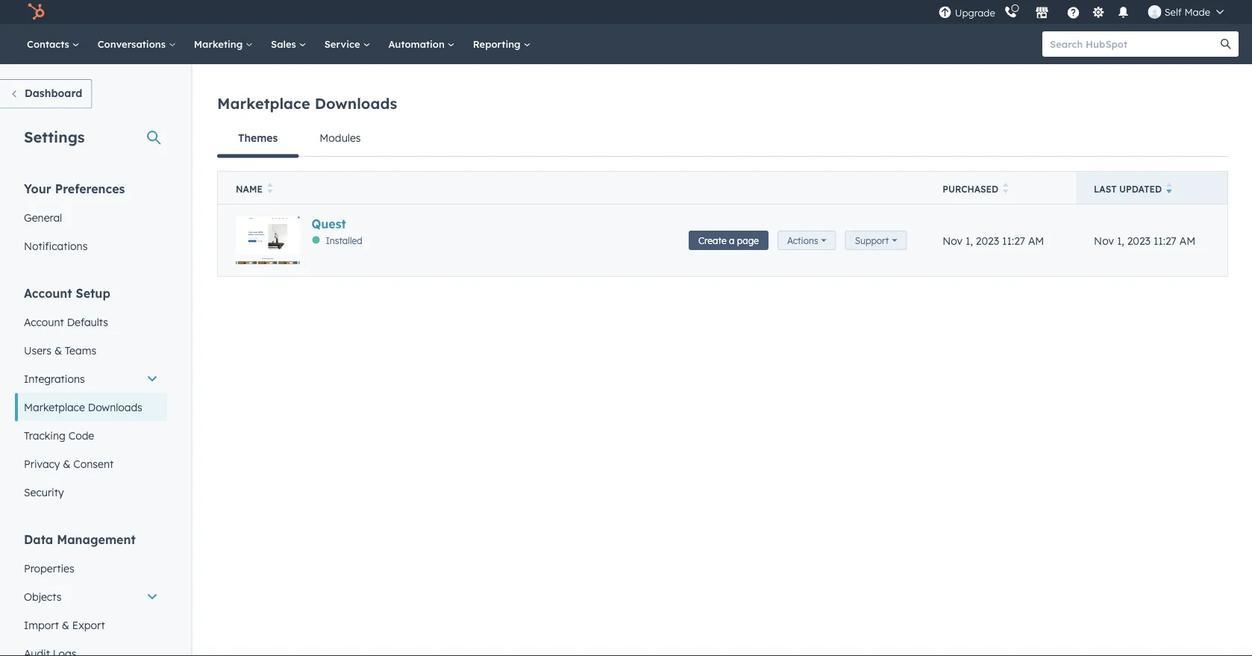 Task type: describe. For each thing, give the bounding box(es) containing it.
self
[[1165, 6, 1183, 18]]

purchased
[[943, 184, 999, 195]]

account defaults
[[24, 315, 108, 329]]

2 11:27 from the left
[[1154, 234, 1177, 247]]

installed
[[326, 235, 363, 246]]

automation link
[[380, 24, 464, 64]]

name
[[236, 184, 263, 195]]

modules
[[320, 131, 361, 144]]

search image
[[1222, 39, 1232, 49]]

sales link
[[262, 24, 316, 64]]

objects
[[24, 590, 62, 603]]

press to sort. image for purchased
[[1004, 183, 1009, 193]]

general link
[[15, 203, 167, 232]]

notifications link
[[15, 232, 167, 260]]

marketplace downloads link
[[15, 393, 167, 421]]

account for account defaults
[[24, 315, 64, 329]]

a
[[729, 235, 735, 246]]

2 1, from the left
[[1118, 234, 1125, 247]]

general
[[24, 211, 62, 224]]

privacy & consent
[[24, 457, 114, 470]]

notifications
[[24, 239, 88, 252]]

account defaults link
[[15, 308, 167, 336]]

privacy
[[24, 457, 60, 470]]

account setup
[[24, 286, 110, 301]]

import
[[24, 619, 59, 632]]

& for consent
[[63, 457, 70, 470]]

properties
[[24, 562, 74, 575]]

1 2023 from the left
[[977, 234, 1000, 247]]

service link
[[316, 24, 380, 64]]

import & export link
[[15, 611, 167, 640]]

create
[[699, 235, 727, 246]]

help button
[[1062, 0, 1087, 24]]

account for account setup
[[24, 286, 72, 301]]

consent
[[73, 457, 114, 470]]

management
[[57, 532, 136, 547]]

descending sort. press to sort ascending. element
[[1167, 183, 1173, 196]]

downloads inside account setup element
[[88, 401, 142, 414]]

navigation containing themes
[[217, 120, 1229, 158]]

page
[[738, 235, 759, 246]]

privacy & consent link
[[15, 450, 167, 478]]

1 nov 1, 2023 11:27 am from the left
[[943, 234, 1045, 247]]

marketing link
[[185, 24, 262, 64]]

reporting link
[[464, 24, 540, 64]]

actions button
[[778, 231, 837, 250]]

2 2023 from the left
[[1128, 234, 1151, 247]]

actions
[[788, 235, 819, 246]]

& for teams
[[54, 344, 62, 357]]

users
[[24, 344, 51, 357]]

your
[[24, 181, 51, 196]]

notifications image
[[1118, 7, 1131, 20]]

create a page button
[[689, 231, 769, 250]]

2 nov 1, 2023 11:27 am from the left
[[1095, 234, 1196, 247]]

help image
[[1068, 7, 1081, 20]]

1 1, from the left
[[966, 234, 974, 247]]

1 horizontal spatial marketplace downloads
[[217, 94, 397, 113]]

settings link
[[1090, 4, 1109, 20]]

marketplaces button
[[1027, 0, 1059, 24]]

users & teams
[[24, 344, 96, 357]]

defaults
[[67, 315, 108, 329]]

0 vertical spatial marketplace
[[217, 94, 310, 113]]

marketplace inside account setup element
[[24, 401, 85, 414]]

1 am from the left
[[1029, 234, 1045, 247]]

preferences
[[55, 181, 125, 196]]

marketplaces image
[[1036, 7, 1050, 20]]

search button
[[1214, 31, 1239, 57]]

upgrade image
[[939, 6, 953, 20]]

security link
[[15, 478, 167, 507]]

upgrade
[[956, 7, 996, 19]]

last
[[1095, 184, 1117, 195]]

last updated button
[[1077, 171, 1229, 204]]

reporting
[[473, 38, 524, 50]]

automation
[[389, 38, 448, 50]]

marketing
[[194, 38, 246, 50]]

purchased button
[[925, 171, 1077, 204]]

self made button
[[1140, 0, 1233, 24]]

quest
[[312, 217, 346, 231]]

data management element
[[15, 531, 167, 656]]

& for export
[[62, 619, 69, 632]]

descending sort. press to sort ascending. image
[[1167, 183, 1173, 193]]

support
[[855, 235, 889, 246]]

setup
[[76, 286, 110, 301]]



Task type: vqa. For each thing, say whether or not it's contained in the screenshot.
Conversations link
yes



Task type: locate. For each thing, give the bounding box(es) containing it.
hubspot image
[[27, 3, 45, 21]]

account up the account defaults
[[24, 286, 72, 301]]

hubspot link
[[18, 3, 56, 21]]

1 horizontal spatial 1,
[[1118, 234, 1125, 247]]

account up users
[[24, 315, 64, 329]]

2 account from the top
[[24, 315, 64, 329]]

tracking code link
[[15, 421, 167, 450]]

modules link
[[299, 120, 382, 156]]

1 horizontal spatial am
[[1180, 234, 1196, 247]]

press to sort. element
[[267, 183, 273, 196], [1004, 183, 1009, 196]]

11:27 down "descending sort. press to sort ascending." element
[[1154, 234, 1177, 247]]

1 11:27 from the left
[[1003, 234, 1026, 247]]

nov 1, 2023 11:27 am
[[943, 234, 1045, 247], [1095, 234, 1196, 247]]

press to sort. image right name
[[267, 183, 273, 193]]

account setup element
[[15, 285, 167, 507]]

ruby anderson image
[[1149, 5, 1162, 19]]

press to sort. image right purchased
[[1004, 183, 1009, 193]]

2023 down updated
[[1128, 234, 1151, 247]]

1 vertical spatial downloads
[[88, 401, 142, 414]]

1 nov from the left
[[943, 234, 963, 247]]

&
[[54, 344, 62, 357], [63, 457, 70, 470], [62, 619, 69, 632]]

teams
[[65, 344, 96, 357]]

1, down "last updated"
[[1118, 234, 1125, 247]]

am down purchased button
[[1029, 234, 1045, 247]]

name button
[[218, 171, 925, 204]]

& left export
[[62, 619, 69, 632]]

press to sort. element for purchased
[[1004, 183, 1009, 196]]

0 horizontal spatial 11:27
[[1003, 234, 1026, 247]]

0 horizontal spatial marketplace
[[24, 401, 85, 414]]

1 horizontal spatial 2023
[[1128, 234, 1151, 247]]

properties link
[[15, 554, 167, 583]]

contacts
[[27, 38, 72, 50]]

1 horizontal spatial marketplace
[[217, 94, 310, 113]]

press to sort. image
[[267, 183, 273, 193], [1004, 183, 1009, 193]]

themes link
[[217, 120, 299, 158]]

contacts link
[[18, 24, 89, 64]]

0 horizontal spatial 2023
[[977, 234, 1000, 247]]

downloads down integrations button
[[88, 401, 142, 414]]

export
[[72, 619, 105, 632]]

account inside account defaults "link"
[[24, 315, 64, 329]]

your preferences element
[[15, 180, 167, 260]]

security
[[24, 486, 64, 499]]

1 horizontal spatial nov
[[1095, 234, 1115, 247]]

nov 1, 2023 11:27 am down purchased button
[[943, 234, 1045, 247]]

Search HubSpot search field
[[1043, 31, 1226, 57]]

dashboard link
[[0, 79, 92, 109]]

2 press to sort. image from the left
[[1004, 183, 1009, 193]]

settings
[[24, 127, 85, 146]]

quest link
[[312, 217, 346, 231]]

0 horizontal spatial nov 1, 2023 11:27 am
[[943, 234, 1045, 247]]

11:27
[[1003, 234, 1026, 247], [1154, 234, 1177, 247]]

0 horizontal spatial downloads
[[88, 401, 142, 414]]

press to sort. image for name
[[267, 183, 273, 193]]

0 horizontal spatial press to sort. element
[[267, 183, 273, 196]]

press to sort. image inside the name button
[[267, 183, 273, 193]]

marketplace downloads inside account setup element
[[24, 401, 142, 414]]

marketplace downloads up code
[[24, 401, 142, 414]]

account
[[24, 286, 72, 301], [24, 315, 64, 329]]

0 vertical spatial downloads
[[315, 94, 397, 113]]

settings image
[[1093, 6, 1106, 20]]

integrations button
[[15, 365, 167, 393]]

your preferences
[[24, 181, 125, 196]]

create a page
[[699, 235, 759, 246]]

made
[[1185, 6, 1211, 18]]

0 vertical spatial marketplace downloads
[[217, 94, 397, 113]]

1,
[[966, 234, 974, 247], [1118, 234, 1125, 247]]

& inside "link"
[[62, 619, 69, 632]]

notifications button
[[1112, 0, 1137, 24]]

1 horizontal spatial nov 1, 2023 11:27 am
[[1095, 234, 1196, 247]]

conversations
[[98, 38, 169, 50]]

tracking code
[[24, 429, 94, 442]]

press to sort. image inside purchased button
[[1004, 183, 1009, 193]]

1 vertical spatial marketplace
[[24, 401, 85, 414]]

calling icon image
[[1005, 6, 1018, 19]]

marketplace downloads
[[217, 94, 397, 113], [24, 401, 142, 414]]

1 vertical spatial marketplace downloads
[[24, 401, 142, 414]]

1 account from the top
[[24, 286, 72, 301]]

0 horizontal spatial 1,
[[966, 234, 974, 247]]

code
[[68, 429, 94, 442]]

dashboard
[[25, 87, 82, 100]]

press to sort. element inside the name button
[[267, 183, 273, 196]]

import & export
[[24, 619, 105, 632]]

& right privacy
[[63, 457, 70, 470]]

press to sort. element inside purchased button
[[1004, 183, 1009, 196]]

0 vertical spatial &
[[54, 344, 62, 357]]

11:27 down purchased button
[[1003, 234, 1026, 247]]

1 vertical spatial account
[[24, 315, 64, 329]]

data management
[[24, 532, 136, 547]]

press to sort. element right name
[[267, 183, 273, 196]]

menu
[[938, 0, 1235, 24]]

support button
[[846, 231, 907, 250]]

marketplace
[[217, 94, 310, 113], [24, 401, 85, 414]]

updated
[[1120, 184, 1163, 195]]

2 nov from the left
[[1095, 234, 1115, 247]]

users & teams link
[[15, 336, 167, 365]]

1 horizontal spatial press to sort. image
[[1004, 183, 1009, 193]]

nov down last on the top
[[1095, 234, 1115, 247]]

2 am from the left
[[1180, 234, 1196, 247]]

2023
[[977, 234, 1000, 247], [1128, 234, 1151, 247]]

2 vertical spatial &
[[62, 619, 69, 632]]

0 horizontal spatial press to sort. image
[[267, 183, 273, 193]]

2023 down purchased
[[977, 234, 1000, 247]]

tracking
[[24, 429, 66, 442]]

0 vertical spatial account
[[24, 286, 72, 301]]

1, down purchased
[[966, 234, 974, 247]]

downloads up modules
[[315, 94, 397, 113]]

themes
[[238, 131, 278, 144]]

1 horizontal spatial 11:27
[[1154, 234, 1177, 247]]

last updated
[[1095, 184, 1163, 195]]

0 horizontal spatial am
[[1029, 234, 1045, 247]]

nov down purchased
[[943, 234, 963, 247]]

marketplace downloads up modules
[[217, 94, 397, 113]]

1 horizontal spatial downloads
[[315, 94, 397, 113]]

downloads
[[315, 94, 397, 113], [88, 401, 142, 414]]

self made
[[1165, 6, 1211, 18]]

0 horizontal spatial marketplace downloads
[[24, 401, 142, 414]]

nov 1, 2023 11:27 am down updated
[[1095, 234, 1196, 247]]

press to sort. element for name
[[267, 183, 273, 196]]

0 horizontal spatial nov
[[943, 234, 963, 247]]

marketplace up themes
[[217, 94, 310, 113]]

calling icon button
[[999, 2, 1024, 22]]

sales
[[271, 38, 299, 50]]

menu containing self made
[[938, 0, 1235, 24]]

1 press to sort. image from the left
[[267, 183, 273, 193]]

objects button
[[15, 583, 167, 611]]

integrations
[[24, 372, 85, 385]]

1 press to sort. element from the left
[[267, 183, 273, 196]]

1 vertical spatial &
[[63, 457, 70, 470]]

2 press to sort. element from the left
[[1004, 183, 1009, 196]]

marketplace down integrations
[[24, 401, 85, 414]]

1 horizontal spatial press to sort. element
[[1004, 183, 1009, 196]]

service
[[325, 38, 363, 50]]

press to sort. element right purchased
[[1004, 183, 1009, 196]]

conversations link
[[89, 24, 185, 64]]

navigation
[[217, 120, 1229, 158]]

data
[[24, 532, 53, 547]]

nov
[[943, 234, 963, 247], [1095, 234, 1115, 247]]

& right users
[[54, 344, 62, 357]]

am down last updated button
[[1180, 234, 1196, 247]]



